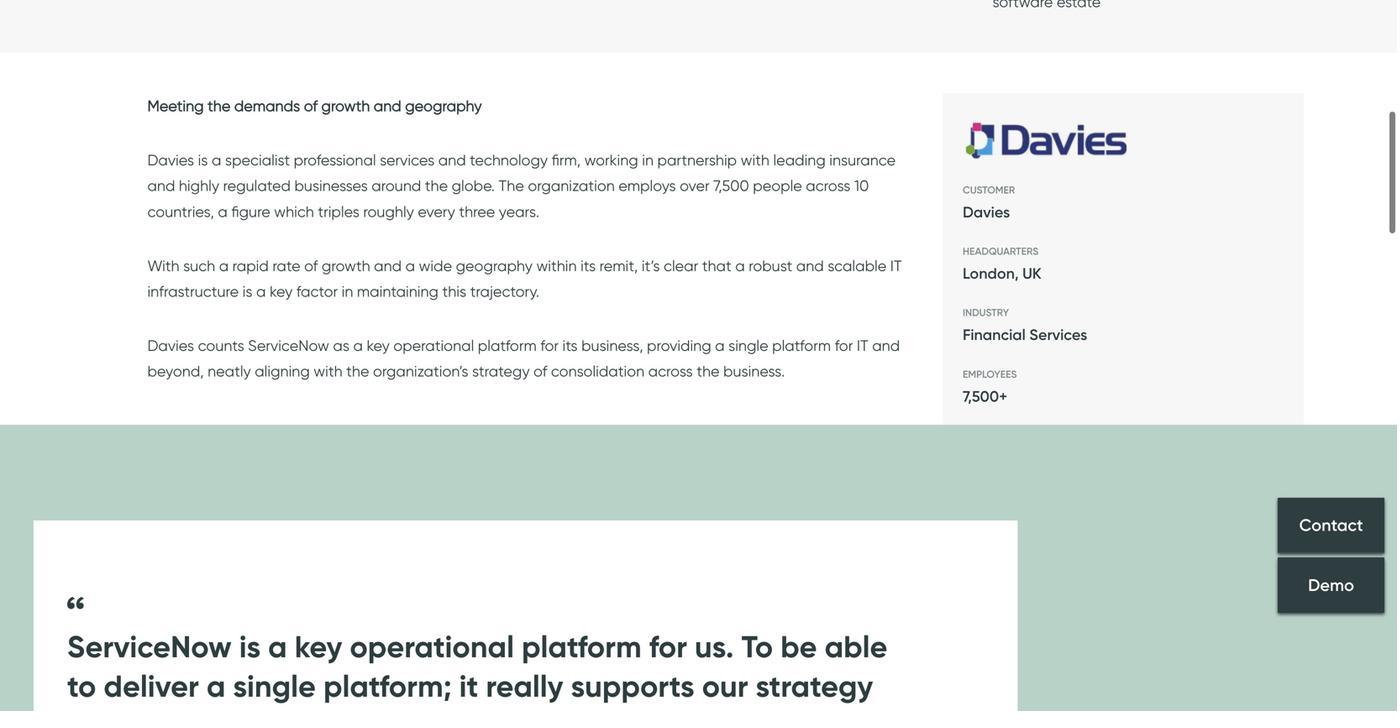 Task type: describe. For each thing, give the bounding box(es) containing it.
0 vertical spatial geography
[[405, 97, 482, 115]]

the
[[499, 177, 524, 195]]

london,
[[963, 264, 1019, 283]]

with inside davies is a specialist professional services and technology firm, working in partnership with leading insurance and highly regulated businesses around the globe. the organization employs over 7,500 people across 10 countries, a figure which triples roughly every three years.
[[741, 151, 770, 169]]

davies for davies counts servicenow as a key operational platform for its business, providing a single platform for it and beyond, neatly aligning with the organization's strategy of consolidation across the business.
[[147, 337, 194, 355]]

with such a rapid rate of growth and a wide geography within its remit, it's clear that a robust and scalable it infrastructure is a key factor in maintaining this trajectory.
[[147, 257, 902, 301]]

growth inside with such a rapid rate of growth and a wide geography within its remit, it's clear that a robust and scalable it infrastructure is a key factor in maintaining this trajectory.
[[322, 257, 370, 275]]

consolidation
[[551, 362, 645, 381]]

organization's
[[373, 362, 469, 381]]

to
[[742, 629, 773, 666]]

remit,
[[600, 257, 638, 275]]

across inside davies is a specialist professional services and technology firm, working in partnership with leading insurance and highly regulated businesses around the globe. the organization employs over 7,500 people across 10 countries, a figure which triples roughly every three years.
[[806, 177, 851, 195]]

beyond,
[[147, 362, 204, 381]]

platform;
[[324, 668, 452, 706]]

management for it asset management
[[1020, 573, 1115, 592]]

impact
[[1049, 665, 1099, 684]]

clear
[[664, 257, 699, 275]]

maintaining
[[357, 282, 439, 301]]

the down providing
[[697, 362, 720, 381]]

and inside 'davies counts servicenow as a key operational platform for its business, providing a single platform for it and beyond, neatly aligning with the organization's strategy of consolidation across the business.'
[[873, 337, 900, 355]]

working
[[585, 151, 639, 169]]

7,500+
[[963, 387, 1008, 406]]

servicenow is a key operational platform for us. to be able to deliver a single platform; it really supports our strategy around consolidation.
[[67, 629, 888, 712]]

key inside servicenow is a key operational platform for us. to be able to deliver a single platform; it really supports our strategy around consolidation.
[[295, 629, 342, 666]]

as
[[333, 337, 350, 355]]

professional
[[294, 151, 376, 169]]

customer
[[963, 184, 1016, 196]]

service
[[979, 619, 1030, 638]]

to
[[67, 668, 96, 706]]

with inside 'davies counts servicenow as a key operational platform for its business, providing a single platform for it and beyond, neatly aligning with the organization's strategy of consolidation across the business.'
[[314, 362, 343, 381]]

platform down trajectory.
[[478, 337, 537, 355]]

platform inside servicenow is a key operational platform for us. to be able to deliver a single platform; it really supports our strategy around consolidation.
[[522, 629, 642, 666]]

industry financial services
[[963, 307, 1088, 344]]

servicenow impact link
[[963, 662, 1099, 687]]

it
[[459, 668, 479, 706]]

industry
[[963, 307, 1010, 319]]

servicenow impact
[[963, 665, 1099, 684]]

demo
[[1309, 575, 1355, 596]]

its inside with such a rapid rate of growth and a wide geography within its remit, it's clear that a robust and scalable it infrastructure is a key factor in maintaining this trajectory.
[[581, 257, 596, 275]]

servicenow for servicenow is a key operational platform for us. to be able to deliver a single platform; it really supports our strategy around consolidation.
[[67, 629, 232, 666]]

strategy inside 'davies counts servicenow as a key operational platform for its business, providing a single platform for it and beyond, neatly aligning with the organization's strategy of consolidation across the business.'
[[472, 362, 530, 381]]

it inside with such a rapid rate of growth and a wide geography within its remit, it's clear that a robust and scalable it infrastructure is a key factor in maintaining this trajectory.
[[891, 257, 902, 275]]

countries,
[[147, 202, 214, 221]]

demo link
[[1278, 558, 1385, 614]]

which
[[274, 202, 314, 221]]

it inside 'davies counts servicenow as a key operational platform for its business, providing a single platform for it and beyond, neatly aligning with the organization's strategy of consolidation across the business.'
[[857, 337, 869, 355]]

technology
[[470, 151, 548, 169]]

davies inside customer davies
[[963, 203, 1011, 222]]

aligning
[[255, 362, 310, 381]]

around inside servicenow is a key operational platform for us. to be able to deliver a single platform; it really supports our strategy around consolidation.
[[67, 708, 168, 712]]

key inside 'davies counts servicenow as a key operational platform for its business, providing a single platform for it and beyond, neatly aligning with the organization's strategy of consolidation across the business.'
[[367, 337, 390, 355]]

wide
[[419, 257, 452, 275]]

0 vertical spatial of
[[304, 97, 318, 115]]

trajectory.
[[470, 282, 540, 301]]

people
[[753, 177, 803, 195]]

is for servicenow
[[239, 629, 261, 666]]

employees 7,500+
[[963, 368, 1017, 406]]

10
[[855, 177, 869, 195]]

business,
[[582, 337, 643, 355]]

such
[[183, 257, 215, 275]]

with
[[147, 257, 180, 275]]

partnership
[[658, 151, 737, 169]]

servicenow inside 'davies counts servicenow as a key operational platform for its business, providing a single platform for it and beyond, neatly aligning with the organization's strategy of consolidation across the business.'
[[248, 337, 329, 355]]

factor
[[297, 282, 338, 301]]

customer davies
[[963, 184, 1016, 222]]

really
[[486, 668, 564, 706]]

headquarters
[[963, 246, 1039, 258]]

employs
[[619, 177, 676, 195]]

platform up the business.
[[773, 337, 831, 355]]

2 horizontal spatial for
[[835, 337, 853, 355]]

servicenow for servicenow impact
[[963, 665, 1045, 684]]

0 horizontal spatial for
[[541, 337, 559, 355]]

around inside davies is a specialist professional services and technology firm, working in partnership with leading insurance and highly regulated businesses around the globe. the organization employs over 7,500 people across 10 countries, a figure which triples roughly every three years.
[[372, 177, 421, 195]]

every
[[418, 202, 455, 221]]

roughly
[[363, 202, 414, 221]]

this
[[443, 282, 467, 301]]

figure
[[231, 202, 270, 221]]

key inside with such a rapid rate of growth and a wide geography within its remit, it's clear that a robust and scalable it infrastructure is a key factor in maintaining this trajectory.
[[270, 282, 293, 301]]

regulated
[[223, 177, 291, 195]]

us.
[[695, 629, 734, 666]]

rapid
[[233, 257, 269, 275]]

contact link
[[1278, 498, 1385, 554]]



Task type: vqa. For each thing, say whether or not it's contained in the screenshot.


Task type: locate. For each thing, give the bounding box(es) containing it.
organization
[[528, 177, 615, 195]]

2 vertical spatial is
[[239, 629, 261, 666]]

operational
[[394, 337, 474, 355], [350, 629, 514, 666]]

davies for davies is a specialist professional services and technology firm, working in partnership with leading insurance and highly regulated businesses around the globe. the organization employs over 7,500 people across 10 countries, a figure which triples roughly every three years.
[[147, 151, 194, 169]]

strategy down 'be'
[[756, 668, 874, 706]]

three
[[459, 202, 495, 221]]

1 vertical spatial davies
[[963, 203, 1011, 222]]

1 vertical spatial across
[[649, 362, 693, 381]]

1 vertical spatial around
[[67, 708, 168, 712]]

operational inside servicenow is a key operational platform for us. to be able to deliver a single platform; it really supports our strategy around consolidation.
[[350, 629, 514, 666]]

management up impact
[[1034, 619, 1129, 638]]

0 horizontal spatial its
[[563, 337, 578, 355]]

1 growth from the top
[[322, 97, 370, 115]]

geography
[[405, 97, 482, 115], [456, 257, 533, 275]]

servicenow up aligning
[[248, 337, 329, 355]]

2 vertical spatial of
[[534, 362, 547, 381]]

0 horizontal spatial single
[[233, 668, 316, 706]]

1 vertical spatial management
[[1034, 619, 1129, 638]]

in inside davies is a specialist professional services and technology firm, working in partnership with leading insurance and highly regulated businesses around the globe. the organization employs over 7,500 people across 10 countries, a figure which triples roughly every three years.
[[642, 151, 654, 169]]

7,500
[[714, 177, 750, 195]]

highly
[[179, 177, 219, 195]]

management up it service management
[[1020, 573, 1115, 592]]

robust
[[749, 257, 793, 275]]

1 horizontal spatial its
[[581, 257, 596, 275]]

0 vertical spatial with
[[741, 151, 770, 169]]

within
[[537, 257, 577, 275]]

1 horizontal spatial with
[[741, 151, 770, 169]]

firm,
[[552, 151, 581, 169]]

is
[[198, 151, 208, 169], [243, 282, 253, 301], [239, 629, 261, 666]]

growth
[[322, 97, 370, 115], [322, 257, 370, 275]]

operational up "organization's"
[[394, 337, 474, 355]]

it left service
[[963, 619, 975, 638]]

2 vertical spatial davies
[[147, 337, 194, 355]]

is inside with such a rapid rate of growth and a wide geography within its remit, it's clear that a robust and scalable it infrastructure is a key factor in maintaining this trajectory.
[[243, 282, 253, 301]]

neatly
[[208, 362, 251, 381]]

its up consolidation
[[563, 337, 578, 355]]

demands
[[234, 97, 300, 115]]

0 vertical spatial operational
[[394, 337, 474, 355]]

headquarters london, uk
[[963, 246, 1042, 283]]

1 horizontal spatial strategy
[[756, 668, 874, 706]]

across left 10
[[806, 177, 851, 195]]

is for davies
[[198, 151, 208, 169]]

scalable
[[828, 257, 887, 275]]

1 horizontal spatial key
[[295, 629, 342, 666]]

our
[[702, 668, 749, 706]]

in
[[642, 151, 654, 169], [342, 282, 353, 301]]

1 vertical spatial growth
[[322, 257, 370, 275]]

1 vertical spatial geography
[[456, 257, 533, 275]]

geography up trajectory.
[[456, 257, 533, 275]]

providing
[[647, 337, 712, 355]]

geography inside with such a rapid rate of growth and a wide geography within its remit, it's clear that a robust and scalable it infrastructure is a key factor in maintaining this trajectory.
[[456, 257, 533, 275]]

single
[[729, 337, 769, 355], [233, 668, 316, 706]]

of inside with such a rapid rate of growth and a wide geography within its remit, it's clear that a robust and scalable it infrastructure is a key factor in maintaining this trajectory.
[[304, 257, 318, 275]]

it asset management link
[[963, 570, 1115, 596]]

for up consolidation
[[541, 337, 559, 355]]

0 vertical spatial around
[[372, 177, 421, 195]]

growth up the professional
[[322, 97, 370, 115]]

for left us.
[[649, 629, 688, 666]]

financial
[[963, 326, 1026, 344]]

it down the scalable on the right top
[[857, 337, 869, 355]]

servicenow down service
[[963, 665, 1045, 684]]

single inside 'davies counts servicenow as a key operational platform for its business, providing a single platform for it and beyond, neatly aligning with the organization's strategy of consolidation across the business.'
[[729, 337, 769, 355]]

0 vertical spatial davies
[[147, 151, 194, 169]]

for down the scalable on the right top
[[835, 337, 853, 355]]

0 vertical spatial growth
[[322, 97, 370, 115]]

with down 'as'
[[314, 362, 343, 381]]

it service management
[[963, 619, 1129, 638]]

services
[[1030, 326, 1088, 344]]

2 growth from the top
[[322, 257, 370, 275]]

1 horizontal spatial single
[[729, 337, 769, 355]]

employees
[[963, 368, 1017, 381]]

a
[[212, 151, 221, 169], [218, 202, 228, 221], [219, 257, 229, 275], [406, 257, 415, 275], [736, 257, 745, 275], [256, 282, 266, 301], [353, 337, 363, 355], [715, 337, 725, 355], [268, 629, 287, 666], [207, 668, 226, 706]]

in right factor
[[342, 282, 353, 301]]

davies down customer
[[963, 203, 1011, 222]]

1 vertical spatial strategy
[[756, 668, 874, 706]]

1 vertical spatial in
[[342, 282, 353, 301]]

counts
[[198, 337, 244, 355]]

davies counts servicenow as a key operational platform for its business, providing a single platform for it and beyond, neatly aligning with the organization's strategy of consolidation across the business.
[[147, 337, 900, 381]]

in up employs
[[642, 151, 654, 169]]

1 vertical spatial with
[[314, 362, 343, 381]]

0 horizontal spatial key
[[270, 282, 293, 301]]

asset
[[979, 573, 1017, 592]]

the down 'as'
[[346, 362, 369, 381]]

be
[[781, 629, 817, 666]]

infrastructure
[[147, 282, 239, 301]]

davies is a specialist professional services and technology firm, working in partnership with leading insurance and highly regulated businesses around the globe. the organization employs over 7,500 people across 10 countries, a figure which triples roughly every three years.
[[147, 151, 896, 221]]

globe.
[[452, 177, 495, 195]]

1 vertical spatial key
[[367, 337, 390, 355]]

0 vertical spatial its
[[581, 257, 596, 275]]

key down rate
[[270, 282, 293, 301]]

1 vertical spatial operational
[[350, 629, 514, 666]]

the inside davies is a specialist professional services and technology firm, working in partnership with leading insurance and highly regulated businesses around the globe. the organization employs over 7,500 people across 10 countries, a figure which triples roughly every three years.
[[425, 177, 448, 195]]

it's
[[642, 257, 660, 275]]

of inside 'davies counts servicenow as a key operational platform for its business, providing a single platform for it and beyond, neatly aligning with the organization's strategy of consolidation across the business.'
[[534, 362, 547, 381]]

servicenow
[[248, 337, 329, 355], [67, 629, 232, 666], [963, 665, 1045, 684]]

it service management link
[[963, 616, 1129, 641]]

davies up the beyond,
[[147, 337, 194, 355]]

1 vertical spatial of
[[304, 257, 318, 275]]

0 vertical spatial single
[[729, 337, 769, 355]]

is inside servicenow is a key operational platform for us. to be able to deliver a single platform; it really supports our strategy around consolidation.
[[239, 629, 261, 666]]

1 horizontal spatial across
[[806, 177, 851, 195]]

operational up "it"
[[350, 629, 514, 666]]

it asset management
[[963, 573, 1115, 592]]

1 vertical spatial single
[[233, 668, 316, 706]]

0 horizontal spatial with
[[314, 362, 343, 381]]

able
[[825, 629, 888, 666]]

for inside servicenow is a key operational platform for us. to be able to deliver a single platform; it really supports our strategy around consolidation.
[[649, 629, 688, 666]]

of right demands
[[304, 97, 318, 115]]

2 horizontal spatial key
[[367, 337, 390, 355]]

platform up the supports
[[522, 629, 642, 666]]

leading
[[774, 151, 826, 169]]

is up highly
[[198, 151, 208, 169]]

servicenow inside servicenow is a key operational platform for us. to be able to deliver a single platform; it really supports our strategy around consolidation.
[[67, 629, 232, 666]]

1 horizontal spatial servicenow
[[248, 337, 329, 355]]

is up consolidation.
[[239, 629, 261, 666]]

its inside 'davies counts servicenow as a key operational platform for its business, providing a single platform for it and beyond, neatly aligning with the organization's strategy of consolidation across the business.'
[[563, 337, 578, 355]]

meeting
[[147, 97, 204, 115]]

over
[[680, 177, 710, 195]]

0 vertical spatial key
[[270, 282, 293, 301]]

it right the scalable on the right top
[[891, 257, 902, 275]]

0 horizontal spatial across
[[649, 362, 693, 381]]

1 horizontal spatial in
[[642, 151, 654, 169]]

is down rapid
[[243, 282, 253, 301]]

is inside davies is a specialist professional services and technology firm, working in partnership with leading insurance and highly regulated businesses around the globe. the organization employs over 7,500 people across 10 countries, a figure which triples roughly every three years.
[[198, 151, 208, 169]]

insurance
[[830, 151, 896, 169]]

2 horizontal spatial servicenow
[[963, 665, 1045, 684]]

in inside with such a rapid rate of growth and a wide geography within its remit, it's clear that a robust and scalable it infrastructure is a key factor in maintaining this trajectory.
[[342, 282, 353, 301]]

2 vertical spatial key
[[295, 629, 342, 666]]

around up roughly in the top left of the page
[[372, 177, 421, 195]]

it left asset
[[963, 573, 975, 592]]

services
[[380, 151, 435, 169]]

key right 'as'
[[367, 337, 390, 355]]

of left consolidation
[[534, 362, 547, 381]]

davies inside 'davies counts servicenow as a key operational platform for its business, providing a single platform for it and beyond, neatly aligning with the organization's strategy of consolidation across the business.'
[[147, 337, 194, 355]]

0 vertical spatial strategy
[[472, 362, 530, 381]]

1 horizontal spatial for
[[649, 629, 688, 666]]

consolidation.
[[176, 708, 374, 712]]

platform
[[478, 337, 537, 355], [773, 337, 831, 355], [522, 629, 642, 666]]

operational inside 'davies counts servicenow as a key operational platform for its business, providing a single platform for it and beyond, neatly aligning with the organization's strategy of consolidation across the business.'
[[394, 337, 474, 355]]

its left "remit,"
[[581, 257, 596, 275]]

strategy inside servicenow is a key operational platform for us. to be able to deliver a single platform; it really supports our strategy around consolidation.
[[756, 668, 874, 706]]

single up consolidation.
[[233, 668, 316, 706]]

strategy
[[472, 362, 530, 381], [756, 668, 874, 706]]

its
[[581, 257, 596, 275], [563, 337, 578, 355]]

0 horizontal spatial strategy
[[472, 362, 530, 381]]

supports
[[571, 668, 695, 706]]

it inside it asset management link
[[963, 573, 975, 592]]

management for it service management
[[1034, 619, 1129, 638]]

single inside servicenow is a key operational platform for us. to be able to deliver a single platform; it really supports our strategy around consolidation.
[[233, 668, 316, 706]]

management
[[1020, 573, 1115, 592], [1034, 619, 1129, 638]]

0 horizontal spatial servicenow
[[67, 629, 232, 666]]

growth up factor
[[322, 257, 370, 275]]

around down deliver
[[67, 708, 168, 712]]

davies up highly
[[147, 151, 194, 169]]

0 vertical spatial is
[[198, 151, 208, 169]]

strategy down trajectory.
[[472, 362, 530, 381]]

uk
[[1023, 264, 1042, 283]]

meeting the demands of growth and geography
[[147, 97, 482, 115]]

management inside 'link'
[[1034, 619, 1129, 638]]

davies logo image
[[963, 113, 1131, 168]]

servicenow up deliver
[[67, 629, 232, 666]]

specialist
[[225, 151, 290, 169]]

it
[[891, 257, 902, 275], [857, 337, 869, 355], [963, 573, 975, 592], [963, 619, 975, 638]]

1 vertical spatial its
[[563, 337, 578, 355]]

business.
[[724, 362, 785, 381]]

0 vertical spatial in
[[642, 151, 654, 169]]

across
[[806, 177, 851, 195], [649, 362, 693, 381]]

0 horizontal spatial around
[[67, 708, 168, 712]]

key up consolidation.
[[295, 629, 342, 666]]

with up people
[[741, 151, 770, 169]]

that
[[702, 257, 732, 275]]

0 vertical spatial management
[[1020, 573, 1115, 592]]

the right meeting
[[208, 97, 231, 115]]

1 horizontal spatial around
[[372, 177, 421, 195]]

triples
[[318, 202, 360, 221]]

1 vertical spatial is
[[243, 282, 253, 301]]

it inside it service management 'link'
[[963, 619, 975, 638]]

the up every
[[425, 177, 448, 195]]

businesses
[[295, 177, 368, 195]]

rate
[[273, 257, 301, 275]]

deliver
[[104, 668, 199, 706]]

single up the business.
[[729, 337, 769, 355]]

years.
[[499, 202, 540, 221]]

contact
[[1300, 515, 1364, 536]]

across inside 'davies counts servicenow as a key operational platform for its business, providing a single platform for it and beyond, neatly aligning with the organization's strategy of consolidation across the business.'
[[649, 362, 693, 381]]

of right rate
[[304, 257, 318, 275]]

0 vertical spatial across
[[806, 177, 851, 195]]

davies inside davies is a specialist professional services and technology firm, working in partnership with leading insurance and highly regulated businesses around the globe. the organization employs over 7,500 people across 10 countries, a figure which triples roughly every three years.
[[147, 151, 194, 169]]

geography up services
[[405, 97, 482, 115]]

across down providing
[[649, 362, 693, 381]]

0 horizontal spatial in
[[342, 282, 353, 301]]



